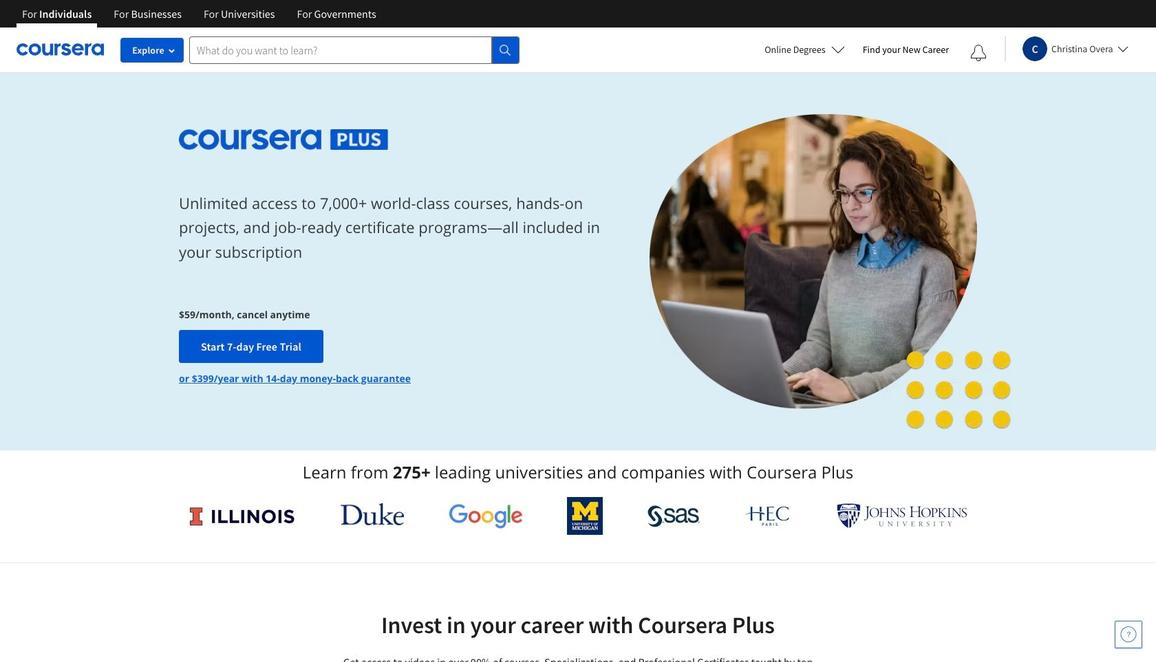 Task type: locate. For each thing, give the bounding box(es) containing it.
What do you want to learn? text field
[[189, 36, 492, 64]]

banner navigation
[[11, 0, 387, 28]]

duke university image
[[340, 504, 404, 526]]

hec paris image
[[745, 503, 793, 531]]

None search field
[[189, 36, 520, 64]]

university of michigan image
[[567, 498, 603, 536]]

coursera plus image
[[179, 129, 388, 150]]



Task type: describe. For each thing, give the bounding box(es) containing it.
sas image
[[648, 506, 700, 528]]

university of illinois at urbana-champaign image
[[189, 506, 296, 528]]

johns hopkins university image
[[837, 504, 968, 529]]

coursera image
[[17, 39, 104, 61]]

help center image
[[1121, 627, 1137, 644]]

google image
[[449, 504, 523, 529]]



Task type: vqa. For each thing, say whether or not it's contained in the screenshot.
Entrepreneurship
no



